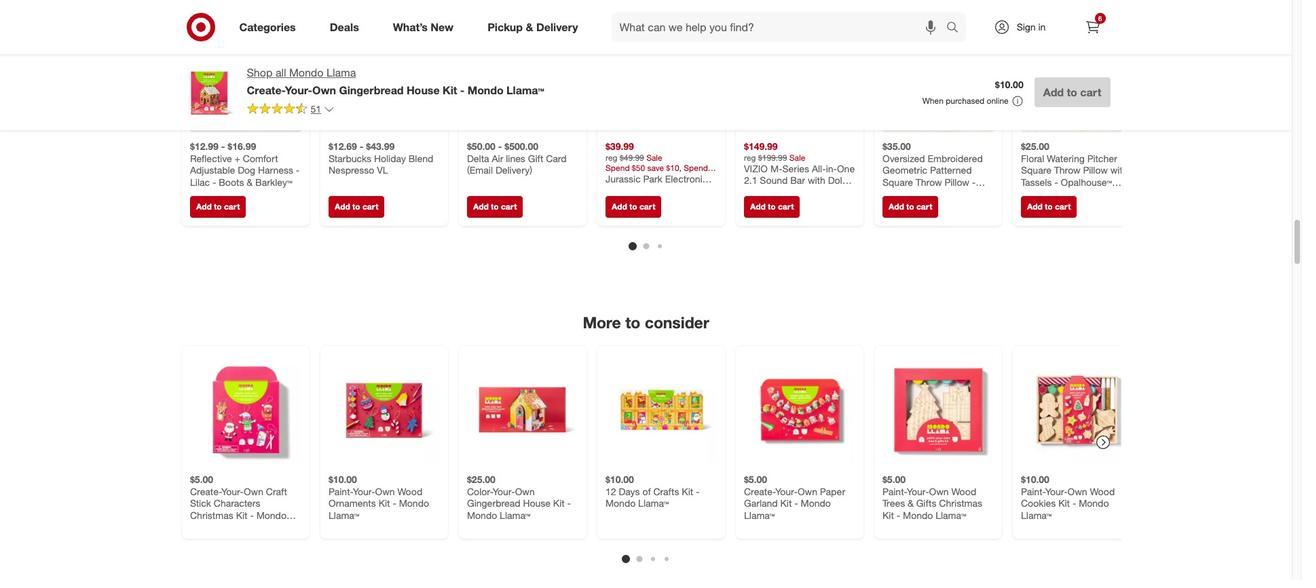 Task type: describe. For each thing, give the bounding box(es) containing it.
and
[[774, 187, 790, 198]]

dolby
[[828, 175, 852, 186]]

deals link
[[318, 12, 376, 42]]

kit inside $10.00 paint-your-own wood ornaments kit - mondo llama™
[[378, 498, 390, 509]]

- inside $5.00 create-your-own paper garland kit - mondo llama™
[[794, 498, 798, 509]]

- inside "$12.69 - $43.99 starbucks holiday blend nespresso vl"
[[359, 141, 363, 152]]

m-
[[770, 163, 782, 174]]

mondo right "all"
[[289, 66, 324, 79]]

online
[[987, 96, 1009, 106]]

blend
[[408, 153, 433, 164]]

51 link
[[247, 102, 335, 118]]

to for $12.99 - $16.99 reflective + comfort adjustable dog harness - lilac - boots & barkley™
[[214, 202, 221, 212]]

stick
[[190, 498, 211, 509]]

llama™ inside $5.00 paint-your-own wood trees & gifts christmas kit - mondo llama™
[[936, 510, 966, 521]]

gift
[[528, 153, 543, 164]]

add to cart button for $50.00 - $500.00 delta air lines gift card (email delivery)
[[467, 197, 523, 218]]

create- inside shop all mondo llama create-your-own gingerbread house kit - mondo llama™
[[247, 83, 285, 97]]

of
[[642, 486, 651, 498]]

create-your-own craft stick characters christmas kit - mondo llama™ image
[[190, 355, 301, 466]]

color-your-own gingerbread house kit - mondo llama™ image
[[467, 355, 578, 466]]

delivery)
[[495, 165, 532, 176]]

to for $35.00 oversized embroidered geometric patterned square throw pillow - opalhouse™ designed with jungalow™
[[906, 202, 914, 212]]

paint- for cookies
[[1021, 486, 1045, 498]]

image of create-your-own gingerbread house kit - mondo llama™ image
[[182, 65, 236, 120]]

$39.99
[[605, 141, 634, 152]]

own for $10.00 paint-your-own wood cookies kit - mondo llama™
[[1068, 486, 1087, 498]]

$16.99
[[227, 141, 256, 152]]

$49.99
[[620, 153, 644, 163]]

square inside $25.00 floral watering pitcher square throw pillow with tassels - opalhouse™ designed with jungalow™
[[1021, 165, 1052, 176]]

pillow inside $35.00 oversized embroidered geometric patterned square throw pillow - opalhouse™ designed with jungalow™
[[945, 177, 969, 188]]

wood for paint-your-own wood cookies kit - mondo llama™
[[1090, 486, 1115, 498]]

to for $12.69 - $43.99 starbucks holiday blend nespresso vl
[[352, 202, 360, 212]]

6
[[1099, 14, 1102, 22]]

$10.00 for $10.00
[[996, 79, 1024, 90]]

patterned
[[930, 165, 972, 176]]

reflective
[[190, 153, 232, 164]]

all
[[276, 66, 286, 79]]

pitcher
[[1087, 153, 1117, 164]]

when purchased online
[[923, 96, 1009, 106]]

add to cart down $49.99
[[612, 202, 655, 212]]

kit inside $10.00 paint-your-own wood cookies kit - mondo llama™
[[1059, 498, 1070, 509]]

$149.99
[[744, 141, 778, 152]]

delta
[[467, 153, 489, 164]]

kit inside $5.00 paint-your-own wood trees & gifts christmas kit - mondo llama™
[[883, 510, 894, 521]]

opalhouse™ inside $35.00 oversized embroidered geometric patterned square throw pillow - opalhouse™ designed with jungalow™
[[883, 188, 934, 200]]

& inside $5.00 paint-your-own wood trees & gifts christmas kit - mondo llama™
[[908, 498, 914, 509]]

days
[[619, 486, 640, 498]]

holiday
[[374, 153, 406, 164]]

all-
[[812, 163, 826, 174]]

built
[[793, 187, 812, 198]]

mondo inside $10.00 paint-your-own wood cookies kit - mondo llama™
[[1079, 498, 1109, 509]]

- inside $25.00 floral watering pitcher square throw pillow with tassels - opalhouse™ designed with jungalow™
[[1055, 177, 1058, 188]]

to down $49.99
[[629, 202, 637, 212]]

$12.69 - $43.99 starbucks holiday blend nespresso vl
[[328, 141, 433, 176]]

floral
[[1021, 153, 1044, 164]]

purchased
[[946, 96, 985, 106]]

own for $10.00 paint-your-own wood ornaments kit - mondo llama™
[[375, 486, 395, 498]]

opalhouse™ inside $25.00 floral watering pitcher square throw pillow with tassels - opalhouse™ designed with jungalow™
[[1061, 177, 1112, 188]]

trees
[[883, 498, 905, 509]]

paint- for trees
[[883, 486, 907, 498]]

+
[[234, 153, 240, 164]]

12 days of crafts kit - mondo llama™ image
[[605, 355, 717, 466]]

add to cart button for $25.00 floral watering pitcher square throw pillow with tassels - opalhouse™ designed with jungalow™
[[1021, 197, 1077, 218]]

$10.00 12 days of crafts kit - mondo llama™
[[605, 474, 700, 509]]

- inside $5.00 paint-your-own wood trees & gifts christmas kit - mondo llama™
[[897, 510, 900, 521]]

own for $25.00 color-your-own gingerbread house kit - mondo llama™
[[515, 486, 535, 498]]

sale for $149.99
[[789, 153, 805, 163]]

$5.00 for $5.00 create-your-own paper garland kit - mondo llama™
[[744, 474, 767, 486]]

crafts
[[653, 486, 679, 498]]

your- for $10.00 paint-your-own wood cookies kit - mondo llama™
[[1045, 486, 1068, 498]]

designed inside $25.00 floral watering pitcher square throw pillow with tassels - opalhouse™ designed with jungalow™
[[1021, 188, 1061, 200]]

$43.99
[[366, 141, 394, 152]]

christmas inside $5.00 paint-your-own wood trees & gifts christmas kit - mondo llama™
[[939, 498, 982, 509]]

mondo inside $25.00 color-your-own gingerbread house kit - mondo llama™
[[467, 510, 497, 521]]

air
[[492, 153, 503, 164]]

$25.00 floral watering pitcher square throw pillow with tassels - opalhouse™ designed with jungalow™
[[1021, 141, 1129, 200]]

kit inside $25.00 color-your-own gingerbread house kit - mondo llama™
[[553, 498, 565, 509]]

one
[[837, 163, 855, 174]]

add to cart button down $49.99
[[605, 197, 661, 218]]

sign in
[[1017, 21, 1046, 33]]

add for $25.00 floral watering pitcher square throw pillow with tassels - opalhouse™ designed with jungalow™
[[1027, 202, 1043, 212]]

add to cart for $25.00 floral watering pitcher square throw pillow with tassels - opalhouse™ designed with jungalow™
[[1027, 202, 1071, 212]]

$12.99
[[190, 141, 218, 152]]

harness
[[258, 165, 293, 176]]

jurassic park electronic real feel tyrannosaurus rex (target exclusive) image
[[605, 21, 717, 133]]

llama™ inside '$10.00 12 days of crafts kit - mondo llama™'
[[638, 498, 669, 509]]

add to cart button for $12.69 - $43.99 starbucks holiday blend nespresso vl
[[328, 197, 384, 218]]

cart for $35.00 oversized embroidered geometric patterned square throw pillow - opalhouse™ designed with jungalow™
[[916, 202, 932, 212]]

characters
[[213, 498, 260, 509]]

embroidered
[[928, 153, 983, 164]]

- inside $50.00 - $500.00 delta air lines gift card (email delivery)
[[498, 141, 502, 152]]

garland
[[744, 498, 778, 509]]

llama™ inside $25.00 color-your-own gingerbread house kit - mondo llama™
[[500, 510, 530, 521]]

with down pitcher
[[1111, 165, 1128, 176]]

- inside $25.00 color-your-own gingerbread house kit - mondo llama™
[[567, 498, 571, 509]]

add to cart for $12.69 - $43.99 starbucks holiday blend nespresso vl
[[334, 202, 378, 212]]

create-your-own paper garland kit - mondo llama™ image
[[744, 355, 855, 466]]

$500.00
[[505, 141, 538, 152]]

mondo inside $5.00 paint-your-own wood trees & gifts christmas kit - mondo llama™
[[903, 510, 933, 521]]

own for $5.00 create-your-own paper garland kit - mondo llama™
[[798, 486, 817, 498]]

$25.00 for floral
[[1021, 141, 1050, 152]]

add right online
[[1044, 86, 1064, 99]]

vl
[[377, 165, 388, 176]]

add to cart for $12.99 - $16.99 reflective + comfort adjustable dog harness - lilac - boots & barkley™
[[196, 202, 240, 212]]

card
[[546, 153, 567, 164]]

$50.00 - $500.00 delta air lines gift card (email delivery)
[[467, 141, 567, 176]]

$5.00 create-your-own craft stick characters christmas kit - mondo llama™
[[190, 474, 287, 533]]

m213ad-
[[804, 199, 842, 210]]

christmas inside $5.00 create-your-own craft stick characters christmas kit - mondo llama™
[[190, 510, 233, 521]]

your- for $5.00 paint-your-own wood trees & gifts christmas kit - mondo llama™
[[907, 486, 929, 498]]

delivery
[[536, 20, 578, 34]]

atmos
[[744, 187, 771, 198]]

add to cart for $35.00 oversized embroidered geometric patterned square throw pillow - opalhouse™ designed with jungalow™
[[889, 202, 932, 212]]

ornaments
[[328, 498, 376, 509]]

new
[[431, 20, 454, 34]]

search
[[940, 21, 973, 35]]

- inside $149.99 reg $199.99 sale vizio m-series all-in-one 2.1 sound bar with dolby atmos and built in subwoofers - m213ad-k8
[[797, 199, 801, 210]]

$12.99 - $16.99 reflective + comfort adjustable dog harness - lilac - boots & barkley™
[[190, 141, 299, 188]]

barkley™
[[255, 177, 292, 188]]

mondo up $50.00
[[468, 83, 504, 97]]

reg for $39.99
[[605, 153, 617, 163]]

jungalow™ inside $25.00 floral watering pitcher square throw pillow with tassels - opalhouse™ designed with jungalow™
[[1083, 188, 1129, 200]]

what's
[[393, 20, 428, 34]]

own for $5.00 paint-your-own wood trees & gifts christmas kit - mondo llama™
[[929, 486, 949, 498]]

llama™ inside $10.00 paint-your-own wood ornaments kit - mondo llama™
[[328, 510, 359, 521]]

llama™ inside $5.00 create-your-own paper garland kit - mondo llama™
[[744, 510, 775, 521]]

your- for $5.00 create-your-own paper garland kit - mondo llama™
[[775, 486, 798, 498]]

sign
[[1017, 21, 1036, 33]]

add to cart button for $35.00 oversized embroidered geometric patterned square throw pillow - opalhouse™ designed with jungalow™
[[883, 197, 939, 218]]

to for $149.99 reg $199.99 sale vizio m-series all-in-one 2.1 sound bar with dolby atmos and built in subwoofers - m213ad-k8
[[768, 202, 776, 212]]

to for $50.00 - $500.00 delta air lines gift card (email delivery)
[[491, 202, 499, 212]]

in-
[[826, 163, 837, 174]]

delta air lines gift card (email delivery) image
[[467, 21, 578, 133]]

$149.99 reg $199.99 sale vizio m-series all-in-one 2.1 sound bar with dolby atmos and built in subwoofers - m213ad-k8
[[744, 141, 855, 210]]

with down watering
[[1063, 188, 1081, 200]]

(email
[[467, 165, 493, 176]]

oversized
[[883, 153, 925, 164]]

own inside shop all mondo llama create-your-own gingerbread house kit - mondo llama™
[[312, 83, 336, 97]]

your- for $25.00 color-your-own gingerbread house kit - mondo llama™
[[493, 486, 515, 498]]

cookies
[[1021, 498, 1056, 509]]

paint-your-own wood trees & gifts christmas kit - mondo llama™ image
[[883, 355, 994, 466]]

your- for $5.00 create-your-own craft stick characters christmas kit - mondo llama™
[[221, 486, 243, 498]]

dog
[[237, 165, 255, 176]]

pickup & delivery link
[[476, 12, 595, 42]]

12
[[605, 486, 616, 498]]



Task type: locate. For each thing, give the bounding box(es) containing it.
cart down 6 link
[[1081, 86, 1102, 99]]

$10.00 for $10.00 paint-your-own wood cookies kit - mondo llama™
[[1021, 474, 1050, 486]]

with down geometric
[[883, 200, 900, 212]]

paint-your-own wood ornaments kit - mondo llama™ image
[[328, 355, 440, 466]]

$10.00 up ornaments
[[328, 474, 357, 486]]

1 wood from the left
[[397, 486, 422, 498]]

add for $50.00 - $500.00 delta air lines gift card (email delivery)
[[473, 202, 488, 212]]

reg inside $149.99 reg $199.99 sale vizio m-series all-in-one 2.1 sound bar with dolby atmos and built in subwoofers - m213ad-k8
[[744, 153, 756, 163]]

mondo down gifts on the right bottom of page
[[903, 510, 933, 521]]

sale inside $149.99 reg $199.99 sale vizio m-series all-in-one 2.1 sound bar with dolby atmos and built in subwoofers - m213ad-k8
[[789, 153, 805, 163]]

jungalow™ inside $35.00 oversized embroidered geometric patterned square throw pillow - opalhouse™ designed with jungalow™
[[903, 200, 949, 212]]

add for $12.99 - $16.99 reflective + comfort adjustable dog harness - lilac - boots & barkley™
[[196, 202, 211, 212]]

add to cart button up watering
[[1035, 77, 1111, 107]]

sale inside $39.99 reg $49.99 sale
[[646, 153, 662, 163]]

$5.00 inside $5.00 create-your-own paper garland kit - mondo llama™
[[744, 474, 767, 486]]

your- inside $10.00 paint-your-own wood ornaments kit - mondo llama™
[[353, 486, 375, 498]]

$10.00 for $10.00 12 days of crafts kit - mondo llama™
[[605, 474, 634, 486]]

sale up 'bar'
[[789, 153, 805, 163]]

to for $25.00 floral watering pitcher square throw pillow with tassels - opalhouse™ designed with jungalow™
[[1045, 202, 1053, 212]]

christmas
[[939, 498, 982, 509], [190, 510, 233, 521]]

create- for $5.00 create-your-own craft stick characters christmas kit - mondo llama™
[[190, 486, 221, 498]]

1 horizontal spatial christmas
[[939, 498, 982, 509]]

2 horizontal spatial paint-
[[1021, 486, 1045, 498]]

- inside $10.00 paint-your-own wood cookies kit - mondo llama™
[[1073, 498, 1076, 509]]

to down nespresso
[[352, 202, 360, 212]]

reflective + comfort adjustable dog harness - lilac - boots & barkley™ image
[[190, 21, 301, 133]]

1 sale from the left
[[646, 153, 662, 163]]

cart down and
[[778, 202, 794, 212]]

0 horizontal spatial in
[[814, 187, 822, 198]]

add for $35.00 oversized embroidered geometric patterned square throw pillow - opalhouse™ designed with jungalow™
[[889, 202, 904, 212]]

opalhouse™ down geometric
[[883, 188, 934, 200]]

to right more
[[626, 313, 641, 332]]

3 wood from the left
[[1090, 486, 1115, 498]]

jungalow™
[[1083, 188, 1129, 200], [903, 200, 949, 212]]

house inside $25.00 color-your-own gingerbread house kit - mondo llama™
[[523, 498, 550, 509]]

pillow inside $25.00 floral watering pitcher square throw pillow with tassels - opalhouse™ designed with jungalow™
[[1083, 165, 1108, 176]]

paint- inside $5.00 paint-your-own wood trees & gifts christmas kit - mondo llama™
[[883, 486, 907, 498]]

create- up garland
[[744, 486, 775, 498]]

$199.99
[[758, 153, 787, 163]]

nespresso
[[328, 165, 374, 176]]

0 horizontal spatial $5.00
[[190, 474, 213, 486]]

add to cart down (email
[[473, 202, 517, 212]]

0 vertical spatial in
[[1039, 21, 1046, 33]]

mondo right cookies
[[1079, 498, 1109, 509]]

your- for $10.00 paint-your-own wood ornaments kit - mondo llama™
[[353, 486, 375, 498]]

create- up 'stick'
[[190, 486, 221, 498]]

designed down the patterned
[[936, 188, 976, 200]]

$25.00 color-your-own gingerbread house kit - mondo llama™
[[467, 474, 571, 521]]

- inside shop all mondo llama create-your-own gingerbread house kit - mondo llama™
[[460, 83, 465, 97]]

add to cart down nespresso
[[334, 202, 378, 212]]

mondo inside $5.00 create-your-own craft stick characters christmas kit - mondo llama™
[[256, 510, 286, 521]]

1 horizontal spatial &
[[526, 20, 533, 34]]

floral watering pitcher square throw pillow with tassels - opalhouse™ designed with jungalow™ image
[[1021, 21, 1133, 133]]

$5.00 for $5.00 paint-your-own wood trees & gifts christmas kit - mondo llama™
[[883, 474, 906, 486]]

$10.00 paint-your-own wood cookies kit - mondo llama™
[[1021, 474, 1115, 521]]

mondo down days
[[605, 498, 636, 509]]

& down dog
[[246, 177, 252, 188]]

2 paint- from the left
[[883, 486, 907, 498]]

kit inside $5.00 create-your-own paper garland kit - mondo llama™
[[780, 498, 792, 509]]

pickup & delivery
[[488, 20, 578, 34]]

1 vertical spatial house
[[523, 498, 550, 509]]

- inside $10.00 paint-your-own wood ornaments kit - mondo llama™
[[392, 498, 396, 509]]

$5.00 up trees at the right bottom
[[883, 474, 906, 486]]

vizio m-series all-in-one 2.1 sound bar with dolby atmos and built in subwoofers - m213ad-k8 image
[[744, 21, 855, 133]]

add to cart button down the sound
[[744, 197, 800, 218]]

mondo inside $10.00 paint-your-own wood ornaments kit - mondo llama™
[[399, 498, 429, 509]]

add down geometric
[[889, 202, 904, 212]]

add for $149.99 reg $199.99 sale vizio m-series all-in-one 2.1 sound bar with dolby atmos and built in subwoofers - m213ad-k8
[[750, 202, 766, 212]]

1 horizontal spatial house
[[523, 498, 550, 509]]

0 horizontal spatial square
[[883, 177, 913, 188]]

add to cart
[[1044, 86, 1102, 99], [196, 202, 240, 212], [334, 202, 378, 212], [473, 202, 517, 212], [612, 202, 655, 212], [750, 202, 794, 212], [889, 202, 932, 212], [1027, 202, 1071, 212]]

your- inside shop all mondo llama create-your-own gingerbread house kit - mondo llama™
[[285, 83, 312, 97]]

add to cart button down nespresso
[[328, 197, 384, 218]]

mondo down paper
[[801, 498, 831, 509]]

paint- up trees at the right bottom
[[883, 486, 907, 498]]

cart down geometric
[[916, 202, 932, 212]]

opalhouse™ down pitcher
[[1061, 177, 1112, 188]]

to down tassels
[[1045, 202, 1053, 212]]

$5.00 inside $5.00 create-your-own craft stick characters christmas kit - mondo llama™
[[190, 474, 213, 486]]

kit inside '$10.00 12 days of crafts kit - mondo llama™'
[[682, 486, 693, 498]]

2.1
[[744, 175, 757, 186]]

1 horizontal spatial create-
[[247, 83, 285, 97]]

$5.00 up garland
[[744, 474, 767, 486]]

& right pickup
[[526, 20, 533, 34]]

throw inside $35.00 oversized embroidered geometric patterned square throw pillow - opalhouse™ designed with jungalow™
[[916, 177, 942, 188]]

when
[[923, 96, 944, 106]]

0 horizontal spatial opalhouse™
[[883, 188, 934, 200]]

in inside $149.99 reg $199.99 sale vizio m-series all-in-one 2.1 sound bar with dolby atmos and built in subwoofers - m213ad-k8
[[814, 187, 822, 198]]

- inside $35.00 oversized embroidered geometric patterned square throw pillow - opalhouse™ designed with jungalow™
[[972, 177, 976, 188]]

$5.00 for $5.00 create-your-own craft stick characters christmas kit - mondo llama™
[[190, 474, 213, 486]]

1 vertical spatial $25.00
[[467, 474, 495, 486]]

reg inside $39.99 reg $49.99 sale
[[605, 153, 617, 163]]

1 horizontal spatial $5.00
[[744, 474, 767, 486]]

your- inside $5.00 paint-your-own wood trees & gifts christmas kit - mondo llama™
[[907, 486, 929, 498]]

add to cart up watering
[[1044, 86, 1102, 99]]

wood inside $10.00 paint-your-own wood ornaments kit - mondo llama™
[[397, 486, 422, 498]]

0 horizontal spatial paint-
[[328, 486, 353, 498]]

consider
[[645, 313, 709, 332]]

$50.00
[[467, 141, 495, 152]]

0 vertical spatial &
[[526, 20, 533, 34]]

cart down $49.99
[[639, 202, 655, 212]]

1 horizontal spatial paint-
[[883, 486, 907, 498]]

with inside $35.00 oversized embroidered geometric patterned square throw pillow - opalhouse™ designed with jungalow™
[[883, 200, 900, 212]]

2 $5.00 from the left
[[744, 474, 767, 486]]

1 horizontal spatial jungalow™
[[1083, 188, 1129, 200]]

2 designed from the left
[[1021, 188, 1061, 200]]

cart down $25.00 floral watering pitcher square throw pillow with tassels - opalhouse™ designed with jungalow™
[[1055, 202, 1071, 212]]

bar
[[790, 175, 805, 186]]

wood inside $5.00 paint-your-own wood trees & gifts christmas kit - mondo llama™
[[952, 486, 976, 498]]

add for $12.69 - $43.99 starbucks holiday blend nespresso vl
[[334, 202, 350, 212]]

$25.00 up floral
[[1021, 141, 1050, 152]]

0 horizontal spatial create-
[[190, 486, 221, 498]]

own inside $5.00 paint-your-own wood trees & gifts christmas kit - mondo llama™
[[929, 486, 949, 498]]

to up watering
[[1067, 86, 1078, 99]]

gingerbread inside shop all mondo llama create-your-own gingerbread house kit - mondo llama™
[[339, 83, 404, 97]]

1 horizontal spatial designed
[[1021, 188, 1061, 200]]

square
[[1021, 165, 1052, 176], [883, 177, 913, 188]]

0 horizontal spatial reg
[[605, 153, 617, 163]]

shop
[[247, 66, 273, 79]]

to down and
[[768, 202, 776, 212]]

boots
[[219, 177, 244, 188]]

$25.00 for color-
[[467, 474, 495, 486]]

what's new
[[393, 20, 454, 34]]

adjustable
[[190, 165, 235, 176]]

- inside $5.00 create-your-own craft stick characters christmas kit - mondo llama™
[[250, 510, 254, 521]]

add to cart button down (email
[[467, 197, 523, 218]]

sale right $49.99
[[646, 153, 662, 163]]

designed down tassels
[[1021, 188, 1061, 200]]

& left gifts on the right bottom of page
[[908, 498, 914, 509]]

0 horizontal spatial pillow
[[945, 177, 969, 188]]

2 horizontal spatial &
[[908, 498, 914, 509]]

craft
[[266, 486, 287, 498]]

cart for $12.99 - $16.99 reflective + comfort adjustable dog harness - lilac - boots & barkley™
[[224, 202, 240, 212]]

$35.00
[[883, 141, 911, 152]]

categories
[[239, 20, 296, 34]]

0 horizontal spatial house
[[407, 83, 440, 97]]

1 horizontal spatial square
[[1021, 165, 1052, 176]]

$25.00 up color-
[[467, 474, 495, 486]]

add to cart button for $149.99 reg $199.99 sale vizio m-series all-in-one 2.1 sound bar with dolby atmos and built in subwoofers - m213ad-k8
[[744, 197, 800, 218]]

cart for $149.99 reg $199.99 sale vizio m-series all-in-one 2.1 sound bar with dolby atmos and built in subwoofers - m213ad-k8
[[778, 202, 794, 212]]

0 horizontal spatial jungalow™
[[903, 200, 949, 212]]

paper
[[820, 486, 845, 498]]

your-
[[285, 83, 312, 97], [221, 486, 243, 498], [353, 486, 375, 498], [493, 486, 515, 498], [775, 486, 798, 498], [907, 486, 929, 498], [1045, 486, 1068, 498]]

reg for $149.99
[[744, 153, 756, 163]]

to down geometric
[[906, 202, 914, 212]]

$10.00 up online
[[996, 79, 1024, 90]]

watering
[[1047, 153, 1085, 164]]

sale for $39.99
[[646, 153, 662, 163]]

paint- up ornaments
[[328, 486, 353, 498]]

to down boots
[[214, 202, 221, 212]]

$10.00 up 12
[[605, 474, 634, 486]]

0 vertical spatial opalhouse™
[[1061, 177, 1112, 188]]

own inside $10.00 paint-your-own wood ornaments kit - mondo llama™
[[375, 486, 395, 498]]

house
[[407, 83, 440, 97], [523, 498, 550, 509]]

51
[[311, 103, 321, 115]]

llama™ inside $5.00 create-your-own craft stick characters christmas kit - mondo llama™
[[190, 522, 221, 533]]

1 paint- from the left
[[328, 486, 353, 498]]

add to cart down boots
[[196, 202, 240, 212]]

1 vertical spatial &
[[246, 177, 252, 188]]

0 horizontal spatial sale
[[646, 153, 662, 163]]

sign in link
[[982, 12, 1067, 42]]

&
[[526, 20, 533, 34], [246, 177, 252, 188], [908, 498, 914, 509]]

2 horizontal spatial $5.00
[[883, 474, 906, 486]]

1 vertical spatial in
[[814, 187, 822, 198]]

comfort
[[243, 153, 278, 164]]

cart down delivery)
[[501, 202, 517, 212]]

series
[[782, 163, 809, 174]]

tassels
[[1021, 177, 1052, 188]]

pickup
[[488, 20, 523, 34]]

christmas down 'stick'
[[190, 510, 233, 521]]

paint- inside $10.00 paint-your-own wood ornaments kit - mondo llama™
[[328, 486, 353, 498]]

0 vertical spatial $25.00
[[1021, 141, 1050, 152]]

add down $49.99
[[612, 202, 627, 212]]

k8
[[842, 199, 854, 210]]

geometric
[[883, 165, 927, 176]]

own inside $5.00 create-your-own craft stick characters christmas kit - mondo llama™
[[243, 486, 263, 498]]

wood for paint-your-own wood trees & gifts christmas kit - mondo llama™
[[952, 486, 976, 498]]

lines
[[506, 153, 525, 164]]

sound
[[760, 175, 788, 186]]

lilac
[[190, 177, 210, 188]]

add down nespresso
[[334, 202, 350, 212]]

create- down the shop at the top
[[247, 83, 285, 97]]

mondo inside $5.00 create-your-own paper garland kit - mondo llama™
[[801, 498, 831, 509]]

paint- inside $10.00 paint-your-own wood cookies kit - mondo llama™
[[1021, 486, 1045, 498]]

opalhouse™
[[1061, 177, 1112, 188], [883, 188, 934, 200]]

cart down boots
[[224, 202, 240, 212]]

add to cart down geometric
[[889, 202, 932, 212]]

create- for $5.00 create-your-own paper garland kit - mondo llama™
[[744, 486, 775, 498]]

own inside $10.00 paint-your-own wood cookies kit - mondo llama™
[[1068, 486, 1087, 498]]

1 $5.00 from the left
[[190, 474, 213, 486]]

mondo inside '$10.00 12 days of crafts kit - mondo llama™'
[[605, 498, 636, 509]]

llama™
[[507, 83, 544, 97], [638, 498, 669, 509], [328, 510, 359, 521], [500, 510, 530, 521], [744, 510, 775, 521], [936, 510, 966, 521], [1021, 510, 1052, 521], [190, 522, 221, 533]]

jungalow™ down geometric
[[903, 200, 949, 212]]

$5.00 create-your-own paper garland kit - mondo llama™
[[744, 474, 845, 521]]

1 designed from the left
[[936, 188, 976, 200]]

add down atmos
[[750, 202, 766, 212]]

cart for $50.00 - $500.00 delta air lines gift card (email delivery)
[[501, 202, 517, 212]]

0 horizontal spatial gingerbread
[[339, 83, 404, 97]]

your- inside $10.00 paint-your-own wood cookies kit - mondo llama™
[[1045, 486, 1068, 498]]

square inside $35.00 oversized embroidered geometric patterned square throw pillow - opalhouse™ designed with jungalow™
[[883, 177, 913, 188]]

$39.99 reg $49.99 sale
[[605, 141, 662, 163]]

2 horizontal spatial create-
[[744, 486, 775, 498]]

throw down the patterned
[[916, 177, 942, 188]]

paint-your-own wood cookies kit - mondo llama™ image
[[1021, 355, 1133, 466]]

kit inside $5.00 create-your-own craft stick characters christmas kit - mondo llama™
[[236, 510, 247, 521]]

- inside '$10.00 12 days of crafts kit - mondo llama™'
[[696, 486, 700, 498]]

$10.00 paint-your-own wood ornaments kit - mondo llama™
[[328, 474, 429, 521]]

0 horizontal spatial designed
[[936, 188, 976, 200]]

6 link
[[1078, 12, 1108, 42]]

own inside $25.00 color-your-own gingerbread house kit - mondo llama™
[[515, 486, 535, 498]]

0 horizontal spatial christmas
[[190, 510, 233, 521]]

gingerbread
[[339, 83, 404, 97], [467, 498, 520, 509]]

$35.00 oversized embroidered geometric patterned square throw pillow - opalhouse™ designed with jungalow™
[[883, 141, 983, 212]]

wood for paint-your-own wood ornaments kit - mondo llama™
[[397, 486, 422, 498]]

add to cart for $149.99 reg $199.99 sale vizio m-series all-in-one 2.1 sound bar with dolby atmos and built in subwoofers - m213ad-k8
[[750, 202, 794, 212]]

designed inside $35.00 oversized embroidered geometric patterned square throw pillow - opalhouse™ designed with jungalow™
[[936, 188, 976, 200]]

& inside "$12.99 - $16.99 reflective + comfort adjustable dog harness - lilac - boots & barkley™"
[[246, 177, 252, 188]]

mondo down color-
[[467, 510, 497, 521]]

2 horizontal spatial wood
[[1090, 486, 1115, 498]]

$25.00 inside $25.00 floral watering pitcher square throw pillow with tassels - opalhouse™ designed with jungalow™
[[1021, 141, 1050, 152]]

own for $5.00 create-your-own craft stick characters christmas kit - mondo llama™
[[243, 486, 263, 498]]

llama™ inside shop all mondo llama create-your-own gingerbread house kit - mondo llama™
[[507, 83, 544, 97]]

categories link
[[228, 12, 313, 42]]

vizio
[[744, 163, 768, 174]]

add to cart button down geometric
[[883, 197, 939, 218]]

wood inside $10.00 paint-your-own wood cookies kit - mondo llama™
[[1090, 486, 1115, 498]]

2 sale from the left
[[789, 153, 805, 163]]

in
[[1039, 21, 1046, 33], [814, 187, 822, 198]]

christmas right gifts on the right bottom of page
[[939, 498, 982, 509]]

house inside shop all mondo llama create-your-own gingerbread house kit - mondo llama™
[[407, 83, 440, 97]]

1 horizontal spatial reg
[[744, 153, 756, 163]]

add down (email
[[473, 202, 488, 212]]

create- inside $5.00 create-your-own craft stick characters christmas kit - mondo llama™
[[190, 486, 221, 498]]

with inside $149.99 reg $199.99 sale vizio m-series all-in-one 2.1 sound bar with dolby atmos and built in subwoofers - m213ad-k8
[[808, 175, 825, 186]]

subwoofers
[[744, 199, 795, 210]]

1 horizontal spatial opalhouse™
[[1061, 177, 1112, 188]]

$10.00 inside '$10.00 12 days of crafts kit - mondo llama™'
[[605, 474, 634, 486]]

1 horizontal spatial $25.00
[[1021, 141, 1050, 152]]

3 $5.00 from the left
[[883, 474, 906, 486]]

pillow down the patterned
[[945, 177, 969, 188]]

throw
[[1054, 165, 1081, 176], [916, 177, 942, 188]]

add to cart down tassels
[[1027, 202, 1071, 212]]

$5.00 up 'stick'
[[190, 474, 213, 486]]

your- inside $25.00 color-your-own gingerbread house kit - mondo llama™
[[493, 486, 515, 498]]

llama
[[327, 66, 356, 79]]

1 horizontal spatial wood
[[952, 486, 976, 498]]

paint- up cookies
[[1021, 486, 1045, 498]]

with down all-
[[808, 175, 825, 186]]

add to cart button down boots
[[190, 197, 246, 218]]

search button
[[940, 12, 973, 45]]

$10.00 up cookies
[[1021, 474, 1050, 486]]

cart for $25.00 floral watering pitcher square throw pillow with tassels - opalhouse™ designed with jungalow™
[[1055, 202, 1071, 212]]

kit inside shop all mondo llama create-your-own gingerbread house kit - mondo llama™
[[443, 83, 457, 97]]

in up 'm213ad-'
[[814, 187, 822, 198]]

1 horizontal spatial in
[[1039, 21, 1046, 33]]

1 vertical spatial opalhouse™
[[883, 188, 934, 200]]

1 horizontal spatial sale
[[789, 153, 805, 163]]

1 reg from the left
[[605, 153, 617, 163]]

what's new link
[[382, 12, 471, 42]]

starbucks holiday blend  nespresso vl image
[[328, 21, 440, 133]]

0 horizontal spatial throw
[[916, 177, 942, 188]]

your- inside $5.00 create-your-own paper garland kit - mondo llama™
[[775, 486, 798, 498]]

square down geometric
[[883, 177, 913, 188]]

3 paint- from the left
[[1021, 486, 1045, 498]]

square up tassels
[[1021, 165, 1052, 176]]

kit
[[443, 83, 457, 97], [682, 486, 693, 498], [378, 498, 390, 509], [553, 498, 565, 509], [780, 498, 792, 509], [1059, 498, 1070, 509], [236, 510, 247, 521], [883, 510, 894, 521]]

2 reg from the left
[[744, 153, 756, 163]]

gingerbread inside $25.00 color-your-own gingerbread house kit - mondo llama™
[[467, 498, 520, 509]]

in right sign
[[1039, 21, 1046, 33]]

1 vertical spatial gingerbread
[[467, 498, 520, 509]]

add to cart button for $12.99 - $16.99 reflective + comfort adjustable dog harness - lilac - boots & barkley™
[[190, 197, 246, 218]]

reg down $39.99
[[605, 153, 617, 163]]

0 vertical spatial gingerbread
[[339, 83, 404, 97]]

llama™ inside $10.00 paint-your-own wood cookies kit - mondo llama™
[[1021, 510, 1052, 521]]

mondo right ornaments
[[399, 498, 429, 509]]

What can we help you find? suggestions appear below search field
[[612, 12, 950, 42]]

throw inside $25.00 floral watering pitcher square throw pillow with tassels - opalhouse™ designed with jungalow™
[[1054, 165, 1081, 176]]

add to cart down and
[[750, 202, 794, 212]]

wood
[[397, 486, 422, 498], [952, 486, 976, 498], [1090, 486, 1115, 498]]

add to cart for $50.00 - $500.00 delta air lines gift card (email delivery)
[[473, 202, 517, 212]]

in inside 'link'
[[1039, 21, 1046, 33]]

$5.00 inside $5.00 paint-your-own wood trees & gifts christmas kit - mondo llama™
[[883, 474, 906, 486]]

cart
[[1081, 86, 1102, 99], [224, 202, 240, 212], [362, 202, 378, 212], [501, 202, 517, 212], [639, 202, 655, 212], [778, 202, 794, 212], [916, 202, 932, 212], [1055, 202, 1071, 212]]

0 horizontal spatial $25.00
[[467, 474, 495, 486]]

gingerbread down llama
[[339, 83, 404, 97]]

$10.00 inside $10.00 paint-your-own wood ornaments kit - mondo llama™
[[328, 474, 357, 486]]

shop all mondo llama create-your-own gingerbread house kit - mondo llama™
[[247, 66, 544, 97]]

0 vertical spatial house
[[407, 83, 440, 97]]

pillow down pitcher
[[1083, 165, 1108, 176]]

own inside $5.00 create-your-own paper garland kit - mondo llama™
[[798, 486, 817, 498]]

create- inside $5.00 create-your-own paper garland kit - mondo llama™
[[744, 486, 775, 498]]

0 horizontal spatial &
[[246, 177, 252, 188]]

sale
[[646, 153, 662, 163], [789, 153, 805, 163]]

throw down watering
[[1054, 165, 1081, 176]]

starbucks
[[328, 153, 371, 164]]

to down (email
[[491, 202, 499, 212]]

$10.00 for $10.00 paint-your-own wood ornaments kit - mondo llama™
[[328, 474, 357, 486]]

paint- for ornaments
[[328, 486, 353, 498]]

with
[[1111, 165, 1128, 176], [808, 175, 825, 186], [1063, 188, 1081, 200], [883, 200, 900, 212]]

your- inside $5.00 create-your-own craft stick characters christmas kit - mondo llama™
[[221, 486, 243, 498]]

1 horizontal spatial throw
[[1054, 165, 1081, 176]]

1 horizontal spatial gingerbread
[[467, 498, 520, 509]]

more
[[583, 313, 621, 332]]

0 horizontal spatial wood
[[397, 486, 422, 498]]

cart for $12.69 - $43.99 starbucks holiday blend nespresso vl
[[362, 202, 378, 212]]

jungalow™ down pitcher
[[1083, 188, 1129, 200]]

gingerbread down color-
[[467, 498, 520, 509]]

2 wood from the left
[[952, 486, 976, 498]]

oversized embroidered geometric patterned square throw pillow - opalhouse™ designed with jungalow™ image
[[883, 21, 994, 133]]

2 vertical spatial &
[[908, 498, 914, 509]]

1 horizontal spatial pillow
[[1083, 165, 1108, 176]]

to
[[1067, 86, 1078, 99], [214, 202, 221, 212], [352, 202, 360, 212], [491, 202, 499, 212], [629, 202, 637, 212], [768, 202, 776, 212], [906, 202, 914, 212], [1045, 202, 1053, 212], [626, 313, 641, 332]]

add down lilac
[[196, 202, 211, 212]]

reg down $149.99
[[744, 153, 756, 163]]

add down tassels
[[1027, 202, 1043, 212]]

mondo down craft
[[256, 510, 286, 521]]

$10.00 inside $10.00 paint-your-own wood cookies kit - mondo llama™
[[1021, 474, 1050, 486]]

add to cart button down tassels
[[1021, 197, 1077, 218]]

cart down vl
[[362, 202, 378, 212]]

gifts
[[916, 498, 937, 509]]

color-
[[467, 486, 493, 498]]

$25.00 inside $25.00 color-your-own gingerbread house kit - mondo llama™
[[467, 474, 495, 486]]



Task type: vqa. For each thing, say whether or not it's contained in the screenshot.


